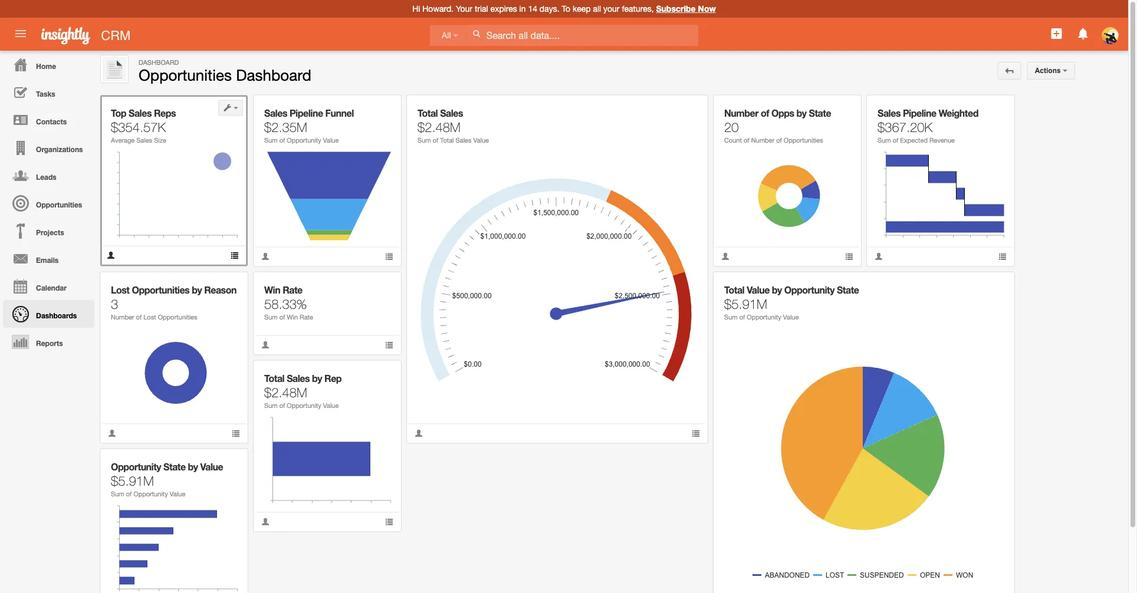 Task type: describe. For each thing, give the bounding box(es) containing it.
0 vertical spatial win
[[264, 284, 280, 296]]

rep
[[325, 373, 342, 384]]

by for 3
[[192, 284, 202, 296]]

list image for $354.57k
[[231, 251, 239, 260]]

14
[[528, 4, 537, 14]]

tasks link
[[3, 78, 94, 106]]

opportunity inside sales pipeline funnel $2.35m sum of opportunity value
[[287, 136, 321, 144]]

opportunity state by value link
[[111, 461, 223, 473]]

number of opps by state 20 count of number of opportunities
[[725, 107, 831, 144]]

by inside the 'number of opps by state 20 count of number of opportunities'
[[797, 107, 807, 119]]

to
[[562, 4, 571, 14]]

$2.48m inside total sales by rep $2.48m sum of opportunity value
[[264, 385, 307, 400]]

dashboard image
[[103, 57, 126, 81]]

all link
[[430, 25, 466, 46]]

navigation containing home
[[0, 51, 94, 356]]

$367.20k
[[878, 119, 933, 135]]

organizations
[[36, 145, 83, 153]]

sum inside opportunity state by value $5.91m sum of opportunity value
[[111, 490, 124, 498]]

1 vertical spatial rate
[[300, 313, 313, 321]]

of inside sales pipeline weighted $367.20k sum of expected revenue
[[893, 136, 899, 144]]

opps
[[772, 107, 794, 119]]

projects
[[36, 228, 64, 237]]

emails link
[[3, 245, 94, 273]]

sales pipeline funnel link
[[264, 107, 354, 119]]

average
[[111, 136, 135, 144]]

sum inside the total sales $2.48m sum of total sales value
[[418, 136, 431, 144]]

howard.
[[423, 4, 454, 14]]

contacts link
[[3, 106, 94, 134]]

user image for of
[[875, 253, 883, 261]]

reps
[[154, 107, 176, 119]]

by for $2.48m
[[312, 373, 322, 384]]

pipeline for $2.35m
[[290, 107, 323, 119]]

reports link
[[3, 328, 94, 356]]

3
[[111, 296, 118, 312]]

reports
[[36, 339, 63, 348]]

weighted
[[939, 107, 979, 119]]

value inside sales pipeline funnel $2.35m sum of opportunity value
[[323, 136, 339, 144]]

dashboard opportunities dashboard
[[139, 58, 311, 84]]

number inside lost opportunities by reason 3 number of lost opportunities
[[111, 313, 134, 321]]

user image for total
[[415, 430, 423, 438]]

total sales $2.48m sum of total sales value
[[418, 107, 489, 144]]

expires
[[491, 4, 517, 14]]

reason
[[204, 284, 237, 296]]

of right count
[[744, 136, 750, 144]]

value inside the total sales $2.48m sum of total sales value
[[473, 136, 489, 144]]

keep
[[573, 4, 591, 14]]

revenue
[[930, 136, 955, 144]]

sales pipeline weighted $367.20k sum of expected revenue
[[878, 107, 979, 144]]

list image for rep
[[385, 518, 394, 526]]

20
[[725, 119, 739, 135]]

sum inside sales pipeline weighted $367.20k sum of expected revenue
[[878, 136, 891, 144]]

list image for by
[[845, 253, 854, 261]]

user image for reason
[[108, 430, 116, 438]]

sales pipeline weighted link
[[878, 107, 979, 119]]

total sales by rep $2.48m sum of opportunity value
[[264, 373, 342, 409]]

win rate link
[[264, 284, 303, 296]]

of down number of opps by state "link"
[[777, 136, 782, 144]]

list image for reason
[[232, 430, 240, 438]]

opportunities link
[[3, 189, 94, 217]]

expected
[[901, 136, 928, 144]]

sum inside win rate 58.33% sum of win rate
[[264, 313, 278, 321]]

sales inside sales pipeline funnel $2.35m sum of opportunity value
[[264, 107, 287, 119]]

1 horizontal spatial dashboard
[[236, 66, 311, 84]]

leads link
[[3, 162, 94, 189]]

notifications image
[[1077, 27, 1091, 41]]

58.33%
[[264, 296, 307, 312]]

trial
[[475, 4, 488, 14]]

1 vertical spatial lost
[[143, 313, 156, 321]]

user image for sum
[[261, 518, 270, 526]]

sales inside total sales by rep $2.48m sum of opportunity value
[[287, 373, 310, 384]]

total for $5.91m
[[725, 284, 745, 296]]



Task type: locate. For each thing, give the bounding box(es) containing it.
0 horizontal spatial $2.48m
[[264, 385, 307, 400]]

lost opportunities by reason link
[[111, 284, 237, 296]]

user image for 20
[[722, 253, 730, 261]]

0 horizontal spatial pipeline
[[290, 107, 323, 119]]

of inside total sales by rep $2.48m sum of opportunity value
[[279, 402, 285, 409]]

sum
[[264, 136, 278, 144], [418, 136, 431, 144], [878, 136, 891, 144], [264, 313, 278, 321], [725, 313, 738, 321], [264, 402, 278, 409], [111, 490, 124, 498]]

number of opps by state link
[[725, 107, 831, 119]]

0 vertical spatial number
[[725, 107, 759, 119]]

2 vertical spatial user image
[[108, 430, 116, 438]]

sales
[[129, 107, 152, 119], [264, 107, 287, 119], [440, 107, 463, 119], [878, 107, 901, 119], [136, 136, 152, 144], [456, 136, 472, 144], [287, 373, 310, 384]]

$2.48m
[[418, 119, 461, 135], [264, 385, 307, 400]]

dashboard
[[139, 58, 179, 66], [236, 66, 311, 84]]

your
[[604, 4, 620, 14]]

tasks
[[36, 90, 55, 98]]

0 vertical spatial rate
[[283, 284, 303, 296]]

navigation
[[0, 51, 94, 356]]

features,
[[622, 4, 654, 14]]

dashboards
[[36, 312, 77, 320]]

number up '20'
[[725, 107, 759, 119]]

$5.91m down opportunity state by value link at the left of the page
[[111, 473, 154, 489]]

1 horizontal spatial win
[[287, 313, 298, 321]]

state for 20
[[809, 107, 831, 119]]

contacts
[[36, 117, 67, 126]]

subscribe now link
[[656, 4, 716, 14]]

calendar link
[[3, 273, 94, 300]]

1 vertical spatial $5.91m
[[111, 473, 154, 489]]

count
[[725, 136, 742, 144]]

lost
[[111, 284, 129, 296], [143, 313, 156, 321]]

wrench image
[[377, 104, 385, 112], [223, 281, 232, 289], [990, 281, 999, 289], [223, 458, 232, 466]]

funnel
[[325, 107, 354, 119]]

1 horizontal spatial state
[[809, 107, 831, 119]]

lost up 3
[[111, 284, 129, 296]]

1 horizontal spatial pipeline
[[903, 107, 937, 119]]

home link
[[3, 51, 94, 78]]

$354.57k
[[111, 119, 166, 135]]

calendar
[[36, 284, 67, 292]]

of left opps at the top right of page
[[761, 107, 769, 119]]

1 horizontal spatial $2.48m
[[418, 119, 461, 135]]

state for $5.91m
[[837, 284, 859, 296]]

of inside win rate 58.33% sum of win rate
[[279, 313, 285, 321]]

of inside opportunity state by value $5.91m sum of opportunity value
[[126, 490, 132, 498]]

your
[[456, 4, 473, 14]]

pipeline inside sales pipeline funnel $2.35m sum of opportunity value
[[290, 107, 323, 119]]

hi howard. your trial expires in 14 days. to keep all your features, subscribe now
[[412, 4, 716, 14]]

state inside opportunity state by value $5.91m sum of opportunity value
[[163, 461, 186, 473]]

value inside total sales by rep $2.48m sum of opportunity value
[[323, 402, 339, 409]]

win rate 58.33% sum of win rate
[[264, 284, 313, 321]]

0 vertical spatial user image
[[261, 253, 270, 261]]

by inside total value by opportunity state $5.91m sum of opportunity value
[[772, 284, 782, 296]]

by for $5.91m
[[188, 461, 198, 473]]

dashboard right dashboard image
[[139, 58, 179, 66]]

actions
[[1035, 67, 1063, 75]]

total for total
[[418, 107, 438, 119]]

total inside total sales by rep $2.48m sum of opportunity value
[[264, 373, 285, 384]]

of down opportunity state by value link at the left of the page
[[126, 490, 132, 498]]

home
[[36, 62, 56, 70]]

of down the lost opportunities by reason link
[[136, 313, 142, 321]]

$5.91m inside total value by opportunity state $5.91m sum of opportunity value
[[725, 296, 767, 312]]

pipeline up the $367.20k
[[903, 107, 937, 119]]

win up 58.33%
[[264, 284, 280, 296]]

total sales link
[[418, 107, 463, 119]]

$2.35m
[[264, 119, 307, 135]]

opportunity
[[287, 136, 321, 144], [785, 284, 835, 296], [747, 313, 782, 321], [287, 402, 321, 409], [111, 461, 161, 473], [134, 490, 168, 498]]

$2.48m inside the total sales $2.48m sum of total sales value
[[418, 119, 461, 135]]

of down "total sales" link
[[433, 136, 439, 144]]

rate up 58.33%
[[283, 284, 303, 296]]

of
[[761, 107, 769, 119], [279, 136, 285, 144], [433, 136, 439, 144], [744, 136, 750, 144], [777, 136, 782, 144], [893, 136, 899, 144], [136, 313, 142, 321], [279, 313, 285, 321], [740, 313, 745, 321], [279, 402, 285, 409], [126, 490, 132, 498]]

total
[[418, 107, 438, 119], [440, 136, 454, 144], [725, 284, 745, 296], [264, 373, 285, 384]]

0 vertical spatial lost
[[111, 284, 129, 296]]

hi
[[412, 4, 420, 14]]

subscribe
[[656, 4, 696, 14]]

1 vertical spatial win
[[287, 313, 298, 321]]

total inside total value by opportunity state $5.91m sum of opportunity value
[[725, 284, 745, 296]]

opportunity state by value $5.91m sum of opportunity value
[[111, 461, 223, 498]]

user image
[[107, 251, 115, 260], [722, 253, 730, 261], [875, 253, 883, 261], [415, 430, 423, 438], [261, 518, 270, 526]]

rate
[[283, 284, 303, 296], [300, 313, 313, 321]]

of down total sales by rep link
[[279, 402, 285, 409]]

lost opportunities by reason 3 number of lost opportunities
[[111, 284, 237, 321]]

dashboard up the sales pipeline funnel link
[[236, 66, 311, 84]]

1 vertical spatial number
[[751, 136, 775, 144]]

emails
[[36, 256, 59, 264]]

opportunities
[[139, 66, 232, 84], [784, 136, 823, 144], [36, 201, 82, 209], [132, 284, 190, 296], [158, 313, 197, 321]]

total value by opportunity state $5.91m sum of opportunity value
[[725, 284, 859, 321]]

top sales reps link
[[111, 107, 176, 119]]

pipeline
[[290, 107, 323, 119], [903, 107, 937, 119]]

1 vertical spatial user image
[[261, 341, 270, 349]]

wrench image
[[223, 104, 232, 112], [684, 104, 692, 112], [837, 104, 845, 112], [990, 104, 999, 112], [377, 281, 385, 289], [377, 369, 385, 378]]

days.
[[540, 4, 560, 14]]

user image for sales
[[107, 251, 115, 260]]

opportunities inside the 'number of opps by state 20 count of number of opportunities'
[[784, 136, 823, 144]]

pipeline inside sales pipeline weighted $367.20k sum of expected revenue
[[903, 107, 937, 119]]

by
[[797, 107, 807, 119], [192, 284, 202, 296], [772, 284, 782, 296], [312, 373, 322, 384], [188, 461, 198, 473]]

dashboards link
[[3, 300, 94, 328]]

value
[[323, 136, 339, 144], [473, 136, 489, 144], [747, 284, 770, 296], [783, 313, 799, 321], [323, 402, 339, 409], [200, 461, 223, 473], [170, 490, 185, 498]]

by inside total sales by rep $2.48m sum of opportunity value
[[312, 373, 322, 384]]

1 pipeline from the left
[[290, 107, 323, 119]]

by inside lost opportunities by reason 3 number of lost opportunities
[[192, 284, 202, 296]]

2 vertical spatial state
[[163, 461, 186, 473]]

$5.91m
[[725, 296, 767, 312], [111, 473, 154, 489]]

0 vertical spatial state
[[809, 107, 831, 119]]

1 horizontal spatial $5.91m
[[725, 296, 767, 312]]

$2.48m down total sales by rep link
[[264, 385, 307, 400]]

actions button
[[1028, 62, 1076, 80]]

2 horizontal spatial state
[[837, 284, 859, 296]]

1 horizontal spatial lost
[[143, 313, 156, 321]]

of inside total value by opportunity state $5.91m sum of opportunity value
[[740, 313, 745, 321]]

list image
[[231, 251, 239, 260], [845, 253, 854, 261], [232, 430, 240, 438], [692, 430, 700, 438], [385, 518, 394, 526]]

0 vertical spatial $5.91m
[[725, 296, 767, 312]]

rate down 58.33%
[[300, 313, 313, 321]]

total for sum
[[264, 373, 285, 384]]

pipeline for $367.20k
[[903, 107, 937, 119]]

lost down the lost opportunities by reason link
[[143, 313, 156, 321]]

1 vertical spatial $2.48m
[[264, 385, 307, 400]]

sales pipeline funnel $2.35m sum of opportunity value
[[264, 107, 354, 144]]

all
[[442, 31, 451, 40]]

0 horizontal spatial dashboard
[[139, 58, 179, 66]]

0 vertical spatial $2.48m
[[418, 119, 461, 135]]

white image
[[472, 29, 481, 38]]

2 pipeline from the left
[[903, 107, 937, 119]]

of down the $367.20k
[[893, 136, 899, 144]]

0 horizontal spatial state
[[163, 461, 186, 473]]

of inside the total sales $2.48m sum of total sales value
[[433, 136, 439, 144]]

win down 58.33%
[[287, 313, 298, 321]]

list image for sum
[[692, 430, 700, 438]]

top sales reps $354.57k average sales size
[[111, 107, 176, 144]]

top
[[111, 107, 126, 119]]

opportunity inside total sales by rep $2.48m sum of opportunity value
[[287, 402, 321, 409]]

Search all data.... text field
[[466, 25, 698, 46]]

1 vertical spatial state
[[837, 284, 859, 296]]

0 horizontal spatial win
[[264, 284, 280, 296]]

number down 3
[[111, 313, 134, 321]]

$2.48m down "total sales" link
[[418, 119, 461, 135]]

total sales by rep link
[[264, 373, 342, 384]]

sales inside sales pipeline weighted $367.20k sum of expected revenue
[[878, 107, 901, 119]]

sum inside total sales by rep $2.48m sum of opportunity value
[[264, 402, 278, 409]]

back image
[[1006, 67, 1014, 75]]

$5.91m inside opportunity state by value $5.91m sum of opportunity value
[[111, 473, 154, 489]]

win
[[264, 284, 280, 296], [287, 313, 298, 321]]

crm
[[101, 28, 131, 43]]

opportunities inside dashboard opportunities dashboard
[[139, 66, 232, 84]]

number
[[725, 107, 759, 119], [751, 136, 775, 144], [111, 313, 134, 321]]

organizations link
[[3, 134, 94, 162]]

of down 58.33%
[[279, 313, 285, 321]]

of inside lost opportunities by reason 3 number of lost opportunities
[[136, 313, 142, 321]]

now
[[698, 4, 716, 14]]

list image for $367.20k
[[999, 253, 1007, 261]]

leads
[[36, 173, 56, 181]]

state inside the 'number of opps by state 20 count of number of opportunities'
[[809, 107, 831, 119]]

number right count
[[751, 136, 775, 144]]

total value by opportunity state link
[[725, 284, 859, 296]]

by inside opportunity state by value $5.91m sum of opportunity value
[[188, 461, 198, 473]]

list image for $2.35m
[[385, 253, 394, 261]]

0 horizontal spatial lost
[[111, 284, 129, 296]]

state
[[809, 107, 831, 119], [837, 284, 859, 296], [163, 461, 186, 473]]

sum inside total value by opportunity state $5.91m sum of opportunity value
[[725, 313, 738, 321]]

$5.91m down total value by opportunity state link
[[725, 296, 767, 312]]

2 vertical spatial number
[[111, 313, 134, 321]]

of inside sales pipeline funnel $2.35m sum of opportunity value
[[279, 136, 285, 144]]

in
[[520, 4, 526, 14]]

user image for $2.35m
[[261, 253, 270, 261]]

projects link
[[3, 217, 94, 245]]

opportunities inside opportunities link
[[36, 201, 82, 209]]

state inside total value by opportunity state $5.91m sum of opportunity value
[[837, 284, 859, 296]]

list image
[[385, 253, 394, 261], [999, 253, 1007, 261], [385, 341, 394, 349]]

of down $2.35m
[[279, 136, 285, 144]]

user image
[[261, 253, 270, 261], [261, 341, 270, 349], [108, 430, 116, 438]]

size
[[154, 136, 166, 144]]

by for state
[[772, 284, 782, 296]]

of down total value by opportunity state link
[[740, 313, 745, 321]]

all
[[593, 4, 601, 14]]

pipeline up $2.35m
[[290, 107, 323, 119]]

sum inside sales pipeline funnel $2.35m sum of opportunity value
[[264, 136, 278, 144]]

0 horizontal spatial $5.91m
[[111, 473, 154, 489]]



Task type: vqa. For each thing, say whether or not it's contained in the screenshot.


